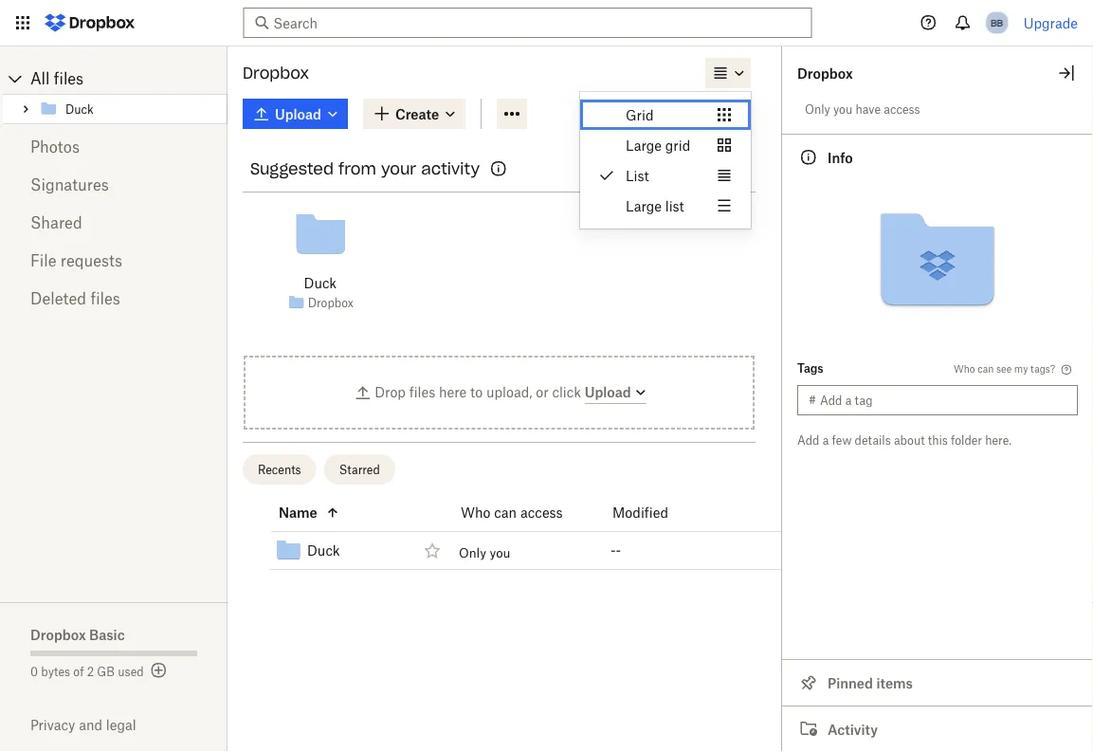 Task type: vqa. For each thing, say whether or not it's contained in the screenshot.
Page:
no



Task type: locate. For each thing, give the bounding box(es) containing it.
0 horizontal spatial files
[[54, 69, 84, 88]]

0 vertical spatial access
[[884, 102, 921, 116]]

1 vertical spatial large
[[626, 198, 662, 214]]

access
[[884, 102, 921, 116], [521, 505, 563, 521]]

0 vertical spatial large
[[626, 137, 662, 153]]

duck link down name button
[[307, 539, 340, 562]]

drop files here to upload, or click
[[375, 384, 585, 400]]

0 vertical spatial who
[[954, 363, 976, 375]]

access up "name duck, modified 11/16/2023 12:32 pm," element
[[521, 505, 563, 521]]

duck up dropbox link
[[304, 275, 337, 291]]

only you have access
[[805, 102, 921, 116]]

starred button
[[324, 454, 395, 485]]

requests
[[61, 251, 122, 270]]

only you button
[[459, 545, 511, 560]]

you for only you
[[490, 545, 511, 560]]

0 horizontal spatial you
[[490, 545, 511, 560]]

only
[[805, 102, 831, 116], [459, 545, 487, 560]]

0 horizontal spatial only
[[459, 545, 487, 560]]

access right have
[[884, 102, 921, 116]]

basic
[[89, 627, 125, 643]]

1 horizontal spatial you
[[834, 102, 853, 116]]

large down grid
[[626, 137, 662, 153]]

2 large from the top
[[626, 198, 662, 214]]

all files
[[30, 69, 84, 88]]

you
[[834, 102, 853, 116], [490, 545, 511, 560]]

files for deleted
[[91, 289, 120, 308]]

global header element
[[0, 0, 1094, 46]]

privacy
[[30, 717, 75, 733]]

1 vertical spatial files
[[91, 289, 120, 308]]

grid radio item
[[581, 100, 751, 130]]

large for large list
[[626, 198, 662, 214]]

you down who can access at the bottom of page
[[490, 545, 511, 560]]

you left have
[[834, 102, 853, 116]]

suggested
[[250, 159, 334, 178]]

0 vertical spatial files
[[54, 69, 84, 88]]

who up only you
[[461, 505, 491, 521]]

table
[[228, 494, 783, 570]]

only for only you
[[459, 545, 487, 560]]

and
[[79, 717, 102, 733]]

0 vertical spatial can
[[978, 363, 994, 375]]

drop
[[375, 384, 406, 400]]

files down file requests link
[[91, 289, 120, 308]]

info
[[828, 149, 853, 166]]

who
[[954, 363, 976, 375], [461, 505, 491, 521]]

from
[[339, 159, 376, 178]]

activity
[[421, 159, 480, 178]]

duck link inside "name duck, modified 11/16/2023 12:32 pm," element
[[307, 539, 340, 562]]

deleted files
[[30, 289, 120, 308]]

or
[[536, 384, 549, 400]]

who can see my tags? image
[[1060, 362, 1075, 378]]

0 vertical spatial duck
[[304, 275, 337, 291]]

see
[[997, 363, 1012, 375]]

0 bytes of 2 gb used
[[30, 664, 144, 679]]

1 horizontal spatial files
[[91, 289, 120, 308]]

add a few details about this folder here.
[[798, 433, 1012, 447]]

who can access
[[461, 505, 563, 521]]

here.
[[986, 433, 1012, 447]]

0 horizontal spatial can
[[494, 505, 517, 521]]

legal
[[106, 717, 136, 733]]

1 horizontal spatial only
[[805, 102, 831, 116]]

you for only you have access
[[834, 102, 853, 116]]

info button
[[783, 134, 1094, 180]]

suggested from your activity
[[250, 159, 480, 178]]

tags?
[[1031, 363, 1056, 375]]

details
[[855, 433, 891, 447]]

of
[[73, 664, 84, 679]]

large inside radio item
[[626, 137, 662, 153]]

files right all at the top left of page
[[54, 69, 84, 88]]

can for see
[[978, 363, 994, 375]]

only left have
[[805, 102, 831, 116]]

2 horizontal spatial files
[[410, 384, 436, 400]]

large grid
[[626, 137, 691, 153]]

add
[[798, 433, 820, 447]]

large inside radio item
[[626, 198, 662, 214]]

files
[[54, 69, 84, 88], [91, 289, 120, 308], [410, 384, 436, 400]]

-
[[611, 543, 616, 559], [616, 543, 621, 559]]

files inside tree
[[54, 69, 84, 88]]

1 vertical spatial duck link
[[307, 539, 340, 562]]

can up "name duck, modified 11/16/2023 12:32 pm," element
[[494, 505, 517, 521]]

1 vertical spatial you
[[490, 545, 511, 560]]

you inside "name duck, modified 11/16/2023 12:32 pm," element
[[490, 545, 511, 560]]

large
[[626, 137, 662, 153], [626, 198, 662, 214]]

duck
[[304, 275, 337, 291], [307, 543, 340, 559]]

0 vertical spatial you
[[834, 102, 853, 116]]

duck down name button
[[307, 543, 340, 559]]

1 vertical spatial can
[[494, 505, 517, 521]]

duck link up dropbox link
[[304, 272, 337, 293]]

0 vertical spatial only
[[805, 102, 831, 116]]

dropbox
[[243, 63, 309, 83], [798, 65, 853, 81], [308, 296, 354, 310], [30, 627, 86, 643]]

can left see on the right of the page
[[978, 363, 994, 375]]

1 vertical spatial who
[[461, 505, 491, 521]]

only inside "name duck, modified 11/16/2023 12:32 pm," element
[[459, 545, 487, 560]]

1 large from the top
[[626, 137, 662, 153]]

your
[[381, 159, 417, 178]]

only you
[[459, 545, 511, 560]]

can
[[978, 363, 994, 375], [494, 505, 517, 521]]

0 horizontal spatial who
[[461, 505, 491, 521]]

1 vertical spatial only
[[459, 545, 487, 560]]

recents button
[[243, 454, 316, 485]]

list radio item
[[581, 160, 751, 191]]

list
[[626, 167, 649, 184]]

1 horizontal spatial who
[[954, 363, 976, 375]]

upgrade link
[[1024, 15, 1079, 31]]

0 horizontal spatial access
[[521, 505, 563, 521]]

2 vertical spatial files
[[410, 384, 436, 400]]

who left see on the right of the page
[[954, 363, 976, 375]]

1 horizontal spatial can
[[978, 363, 994, 375]]

to
[[470, 384, 483, 400]]

grid
[[666, 137, 691, 153]]

duck link
[[304, 272, 337, 293], [307, 539, 340, 562]]

shared link
[[30, 204, 197, 242]]

only right 'add to starred' icon
[[459, 545, 487, 560]]

folder
[[952, 433, 983, 447]]

large down list
[[626, 198, 662, 214]]

files left here
[[410, 384, 436, 400]]



Task type: describe. For each thing, give the bounding box(es) containing it.
name duck, modified 11/16/2023 12:32 pm, element
[[228, 532, 783, 570]]

starred
[[339, 462, 380, 477]]

files for all
[[54, 69, 84, 88]]

all files link
[[30, 64, 228, 94]]

photos
[[30, 138, 80, 156]]

shared
[[30, 213, 82, 232]]

grid
[[626, 107, 654, 123]]

large list
[[626, 198, 685, 214]]

a
[[823, 433, 829, 447]]

2
[[87, 664, 94, 679]]

large list radio item
[[581, 191, 751, 221]]

2 - from the left
[[616, 543, 621, 559]]

list
[[666, 198, 685, 214]]

get more space image
[[148, 659, 170, 682]]

1 vertical spatial duck
[[307, 543, 340, 559]]

deleted
[[30, 289, 86, 308]]

1 - from the left
[[611, 543, 616, 559]]

0
[[30, 664, 38, 679]]

name button
[[279, 501, 415, 524]]

signatures
[[30, 175, 109, 194]]

all files tree
[[3, 64, 228, 124]]

used
[[118, 664, 144, 679]]

all
[[30, 69, 50, 88]]

bytes
[[41, 664, 70, 679]]

upload,
[[487, 384, 533, 400]]

large for large grid
[[626, 137, 662, 153]]

files for drop
[[410, 384, 436, 400]]

modified
[[613, 505, 669, 521]]

photos link
[[30, 128, 197, 166]]

few
[[832, 433, 852, 447]]

click
[[553, 384, 581, 400]]

only for only you have access
[[805, 102, 831, 116]]

dropbox logo - go to the homepage image
[[38, 8, 141, 38]]

file requests
[[30, 251, 122, 270]]

privacy and legal
[[30, 717, 136, 733]]

privacy and legal link
[[30, 717, 228, 733]]

who for who can see my tags?
[[954, 363, 976, 375]]

file requests link
[[30, 242, 197, 280]]

my
[[1015, 363, 1029, 375]]

tags
[[798, 361, 824, 375]]

1 vertical spatial access
[[521, 505, 563, 521]]

large grid radio item
[[581, 130, 751, 160]]

who can see my tags?
[[954, 363, 1056, 375]]

signatures link
[[30, 166, 197, 204]]

have
[[856, 102, 881, 116]]

this
[[928, 433, 948, 447]]

modified button
[[613, 501, 718, 524]]

name
[[279, 505, 318, 521]]

close details pane image
[[1056, 62, 1079, 84]]

gb
[[97, 664, 115, 679]]

1 horizontal spatial access
[[884, 102, 921, 116]]

about
[[894, 433, 925, 447]]

can for access
[[494, 505, 517, 521]]

add to starred image
[[421, 539, 444, 562]]

#
[[809, 393, 817, 407]]

dropbox link
[[308, 294, 354, 313]]

here
[[439, 384, 467, 400]]

upgrade
[[1024, 15, 1079, 31]]

dropbox basic
[[30, 627, 125, 643]]

deleted files link
[[30, 280, 197, 318]]

table containing name
[[228, 494, 783, 570]]

file
[[30, 251, 56, 270]]

0 vertical spatial duck link
[[304, 272, 337, 293]]

--
[[611, 543, 621, 559]]

recents
[[258, 462, 301, 477]]

who for who can access
[[461, 505, 491, 521]]



